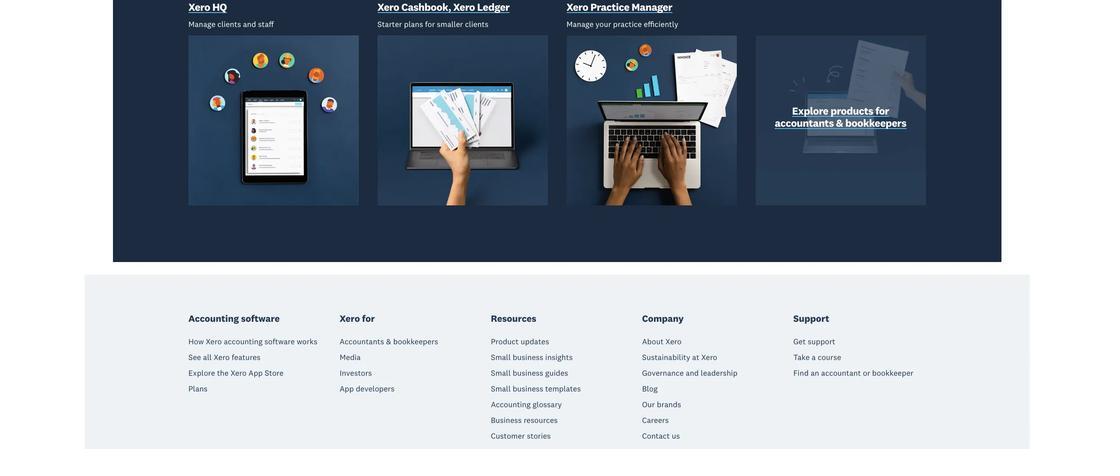 Task type: locate. For each thing, give the bounding box(es) containing it.
our
[[642, 400, 655, 410]]

small for small business guides
[[491, 369, 511, 379]]

2 small from the top
[[491, 369, 511, 379]]

2 manage from the left
[[567, 19, 594, 29]]

get
[[794, 337, 806, 347]]

0 vertical spatial business
[[513, 353, 543, 363]]

3 business from the top
[[513, 385, 543, 395]]

1 clients from the left
[[218, 19, 241, 29]]

accounting up how
[[188, 313, 239, 325]]

take
[[794, 353, 810, 363]]

brands
[[657, 400, 681, 410]]

0 vertical spatial small
[[491, 353, 511, 363]]

1 horizontal spatial bookkeepers
[[846, 117, 907, 130]]

0 vertical spatial accounting
[[188, 313, 239, 325]]

and
[[243, 19, 256, 29], [686, 369, 699, 379]]

manager
[[632, 1, 673, 14]]

app down features
[[249, 369, 263, 379]]

practice
[[591, 1, 630, 14]]

stories
[[527, 432, 551, 442]]

&
[[836, 117, 843, 130], [386, 337, 391, 347]]

0 vertical spatial explore
[[792, 105, 829, 118]]

xero hq
[[188, 1, 227, 14]]

1 vertical spatial app
[[340, 385, 354, 395]]

for for products
[[876, 105, 889, 118]]

for up accountants at the left bottom
[[362, 313, 375, 325]]

business
[[513, 353, 543, 363], [513, 369, 543, 379], [513, 385, 543, 395]]

& inside explore products for accountants & bookkeepers
[[836, 117, 843, 130]]

0 horizontal spatial app
[[249, 369, 263, 379]]

small business insights link
[[491, 353, 573, 363]]

find
[[794, 369, 809, 379]]

sustainability at xero link
[[642, 353, 717, 363]]

support
[[808, 337, 836, 347]]

software left 'works'
[[265, 337, 295, 347]]

contact us
[[642, 432, 680, 442]]

bookkeeper
[[872, 369, 914, 379]]

explore left products
[[792, 105, 829, 118]]

0 horizontal spatial &
[[386, 337, 391, 347]]

careers
[[642, 416, 669, 426]]

clients
[[218, 19, 241, 29], [465, 19, 489, 29]]

glossary
[[533, 400, 562, 410]]

clients down ledger
[[465, 19, 489, 29]]

2 clients from the left
[[465, 19, 489, 29]]

course
[[818, 353, 841, 363]]

software up how xero accounting software works
[[241, 313, 280, 325]]

app developers link
[[340, 385, 395, 395]]

1 vertical spatial business
[[513, 369, 543, 379]]

1 vertical spatial explore
[[188, 369, 215, 379]]

2 horizontal spatial for
[[876, 105, 889, 118]]

1 horizontal spatial &
[[836, 117, 843, 130]]

small
[[491, 353, 511, 363], [491, 369, 511, 379], [491, 385, 511, 395]]

customer stories link
[[491, 432, 551, 442]]

manage clients and staff
[[188, 19, 274, 29]]

blog
[[642, 385, 658, 395]]

xero inside xero hq link
[[188, 1, 210, 14]]

support
[[794, 313, 830, 325]]

at
[[692, 353, 700, 363]]

& right accountants at right
[[836, 117, 843, 130]]

0 horizontal spatial and
[[243, 19, 256, 29]]

business for insights
[[513, 353, 543, 363]]

& right accountants at the left bottom
[[386, 337, 391, 347]]

2 vertical spatial for
[[362, 313, 375, 325]]

0 vertical spatial app
[[249, 369, 263, 379]]

1 vertical spatial and
[[686, 369, 699, 379]]

explore the xero app store
[[188, 369, 284, 379]]

smaller
[[437, 19, 463, 29]]

explore the xero app store link
[[188, 369, 284, 379]]

and down at
[[686, 369, 699, 379]]

about
[[642, 337, 664, 347]]

0 horizontal spatial for
[[362, 313, 375, 325]]

clients down hq
[[218, 19, 241, 29]]

for inside explore products for accountants & bookkeepers
[[876, 105, 889, 118]]

explore inside explore products for accountants & bookkeepers
[[792, 105, 829, 118]]

business for templates
[[513, 385, 543, 395]]

1 horizontal spatial clients
[[465, 19, 489, 29]]

features
[[232, 353, 261, 363]]

xero inside 'xero practice manager' link
[[567, 1, 588, 14]]

1 horizontal spatial and
[[686, 369, 699, 379]]

1 vertical spatial for
[[876, 105, 889, 118]]

2 business from the top
[[513, 369, 543, 379]]

xero
[[188, 1, 210, 14], [378, 1, 399, 14], [453, 1, 475, 14], [567, 1, 588, 14], [340, 313, 360, 325], [206, 337, 222, 347], [666, 337, 682, 347], [214, 353, 230, 363], [701, 353, 717, 363], [231, 369, 247, 379]]

0 horizontal spatial explore
[[188, 369, 215, 379]]

efficiently
[[644, 19, 679, 29]]

2 vertical spatial business
[[513, 385, 543, 395]]

for right plans
[[425, 19, 435, 29]]

templates
[[545, 385, 581, 395]]

sustainability at xero
[[642, 353, 717, 363]]

governance and leadership link
[[642, 369, 738, 379]]

xero practice manager
[[567, 1, 673, 14]]

accounting
[[188, 313, 239, 325], [491, 400, 531, 410]]

0 horizontal spatial clients
[[218, 19, 241, 29]]

manage
[[188, 19, 216, 29], [567, 19, 594, 29]]

1 horizontal spatial accounting
[[491, 400, 531, 410]]

1 small from the top
[[491, 353, 511, 363]]

0 vertical spatial software
[[241, 313, 280, 325]]

0 horizontal spatial bookkeepers
[[393, 337, 438, 347]]

app
[[249, 369, 263, 379], [340, 385, 354, 395]]

0 vertical spatial and
[[243, 19, 256, 29]]

1 horizontal spatial for
[[425, 19, 435, 29]]

2 vertical spatial small
[[491, 385, 511, 395]]

xero up accountants at the left bottom
[[340, 313, 360, 325]]

hq
[[212, 1, 227, 14]]

1 manage from the left
[[188, 19, 216, 29]]

business down small business insights "link"
[[513, 369, 543, 379]]

blog link
[[642, 385, 658, 395]]

accounting
[[224, 337, 263, 347]]

careers link
[[642, 416, 669, 426]]

3 small from the top
[[491, 385, 511, 395]]

accounting up business
[[491, 400, 531, 410]]

xero left hq
[[188, 1, 210, 14]]

business up small business guides
[[513, 353, 543, 363]]

1 vertical spatial accounting
[[491, 400, 531, 410]]

products
[[831, 105, 874, 118]]

xero up all
[[206, 337, 222, 347]]

0 vertical spatial &
[[836, 117, 843, 130]]

1 horizontal spatial manage
[[567, 19, 594, 29]]

product updates link
[[491, 337, 549, 347]]

customer
[[491, 432, 525, 442]]

app down investors link
[[340, 385, 354, 395]]

explore up plans
[[188, 369, 215, 379]]

and left staff
[[243, 19, 256, 29]]

accounting software
[[188, 313, 280, 325]]

business down small business guides
[[513, 385, 543, 395]]

xero left practice
[[567, 1, 588, 14]]

find an accountant or bookkeeper link
[[794, 369, 914, 379]]

contact us link
[[642, 432, 680, 442]]

manage down xero hq link
[[188, 19, 216, 29]]

0 horizontal spatial accounting
[[188, 313, 239, 325]]

1 vertical spatial small
[[491, 369, 511, 379]]

find an accountant or bookkeeper
[[794, 369, 914, 379]]

see all xero features link
[[188, 353, 261, 363]]

business resources
[[491, 416, 558, 426]]

customer stories
[[491, 432, 551, 442]]

for right products
[[876, 105, 889, 118]]

manage left your
[[567, 19, 594, 29]]

manage for hq
[[188, 19, 216, 29]]

1 business from the top
[[513, 353, 543, 363]]

1 horizontal spatial explore
[[792, 105, 829, 118]]

xero right at
[[701, 353, 717, 363]]

small business insights
[[491, 353, 573, 363]]

governance
[[642, 369, 684, 379]]

0 horizontal spatial manage
[[188, 19, 216, 29]]

for
[[425, 19, 435, 29], [876, 105, 889, 118], [362, 313, 375, 325]]

0 vertical spatial bookkeepers
[[846, 117, 907, 130]]

sustainability
[[642, 353, 690, 363]]

small business templates
[[491, 385, 581, 395]]

explore
[[792, 105, 829, 118], [188, 369, 215, 379]]

0 vertical spatial for
[[425, 19, 435, 29]]

accounting for accounting glossary
[[491, 400, 531, 410]]



Task type: vqa. For each thing, say whether or not it's contained in the screenshot.
to associated with up
no



Task type: describe. For each thing, give the bounding box(es) containing it.
ledger
[[477, 1, 510, 14]]

governance and leadership
[[642, 369, 738, 379]]

bookkeepers inside explore products for accountants & bookkeepers
[[846, 117, 907, 130]]

app developers
[[340, 385, 395, 395]]

resources
[[524, 416, 558, 426]]

for for plans
[[425, 19, 435, 29]]

how xero accounting software works link
[[188, 337, 318, 347]]

contact
[[642, 432, 670, 442]]

accounting glossary
[[491, 400, 562, 410]]

company
[[642, 313, 684, 325]]

accountants & bookkeepers link
[[340, 337, 438, 347]]

xero right 'the'
[[231, 369, 247, 379]]

xero for
[[340, 313, 375, 325]]

our brands
[[642, 400, 681, 410]]

investors
[[340, 369, 372, 379]]

1 vertical spatial &
[[386, 337, 391, 347]]

guides
[[545, 369, 568, 379]]

get support link
[[794, 337, 836, 347]]

cashbook,
[[401, 1, 451, 14]]

plans link
[[188, 385, 208, 395]]

take a course
[[794, 353, 841, 363]]

leadership
[[701, 369, 738, 379]]

see
[[188, 353, 201, 363]]

get support
[[794, 337, 836, 347]]

plans
[[404, 19, 423, 29]]

explore for the
[[188, 369, 215, 379]]

accountants
[[340, 337, 384, 347]]

resources
[[491, 313, 537, 325]]

how xero accounting software works
[[188, 337, 318, 347]]

media link
[[340, 353, 361, 363]]

plans
[[188, 385, 208, 395]]

xero hq link
[[188, 1, 227, 16]]

how
[[188, 337, 204, 347]]

store
[[265, 369, 284, 379]]

all
[[203, 353, 212, 363]]

product updates
[[491, 337, 549, 347]]

product
[[491, 337, 519, 347]]

1 vertical spatial bookkeepers
[[393, 337, 438, 347]]

xero cashbook, xero ledger
[[378, 1, 510, 14]]

staff
[[258, 19, 274, 29]]

starter plans for smaller clients
[[378, 19, 489, 29]]

1 horizontal spatial app
[[340, 385, 354, 395]]

us
[[672, 432, 680, 442]]

explore products for accountants & bookkeepers
[[775, 105, 907, 130]]

a
[[812, 353, 816, 363]]

xero up starter
[[378, 1, 399, 14]]

small business guides link
[[491, 369, 568, 379]]

an
[[811, 369, 819, 379]]

accountants
[[775, 117, 834, 130]]

accounting glossary link
[[491, 400, 562, 410]]

small business guides
[[491, 369, 568, 379]]

1 vertical spatial software
[[265, 337, 295, 347]]

our brands link
[[642, 400, 681, 410]]

works
[[297, 337, 318, 347]]

explore for products
[[792, 105, 829, 118]]

your
[[596, 19, 611, 29]]

explore products for accountants & bookkeepers link
[[775, 105, 907, 132]]

accounting for accounting software
[[188, 313, 239, 325]]

xero up sustainability at xero
[[666, 337, 682, 347]]

xero practice manager link
[[567, 1, 673, 16]]

starter
[[378, 19, 402, 29]]

accountants & bookkeepers
[[340, 337, 438, 347]]

business resources link
[[491, 416, 558, 426]]

investors link
[[340, 369, 372, 379]]

insights
[[545, 353, 573, 363]]

about xero
[[642, 337, 682, 347]]

business
[[491, 416, 522, 426]]

media
[[340, 353, 361, 363]]

manage for practice
[[567, 19, 594, 29]]

xero right all
[[214, 353, 230, 363]]

the
[[217, 369, 229, 379]]

about xero link
[[642, 337, 682, 347]]

small business templates link
[[491, 385, 581, 395]]

manage your practice efficiently
[[567, 19, 679, 29]]

practice
[[613, 19, 642, 29]]

small for small business templates
[[491, 385, 511, 395]]

see all xero features
[[188, 353, 261, 363]]

accountant
[[821, 369, 861, 379]]

business for guides
[[513, 369, 543, 379]]

small for small business insights
[[491, 353, 511, 363]]

updates
[[521, 337, 549, 347]]

xero up smaller
[[453, 1, 475, 14]]



